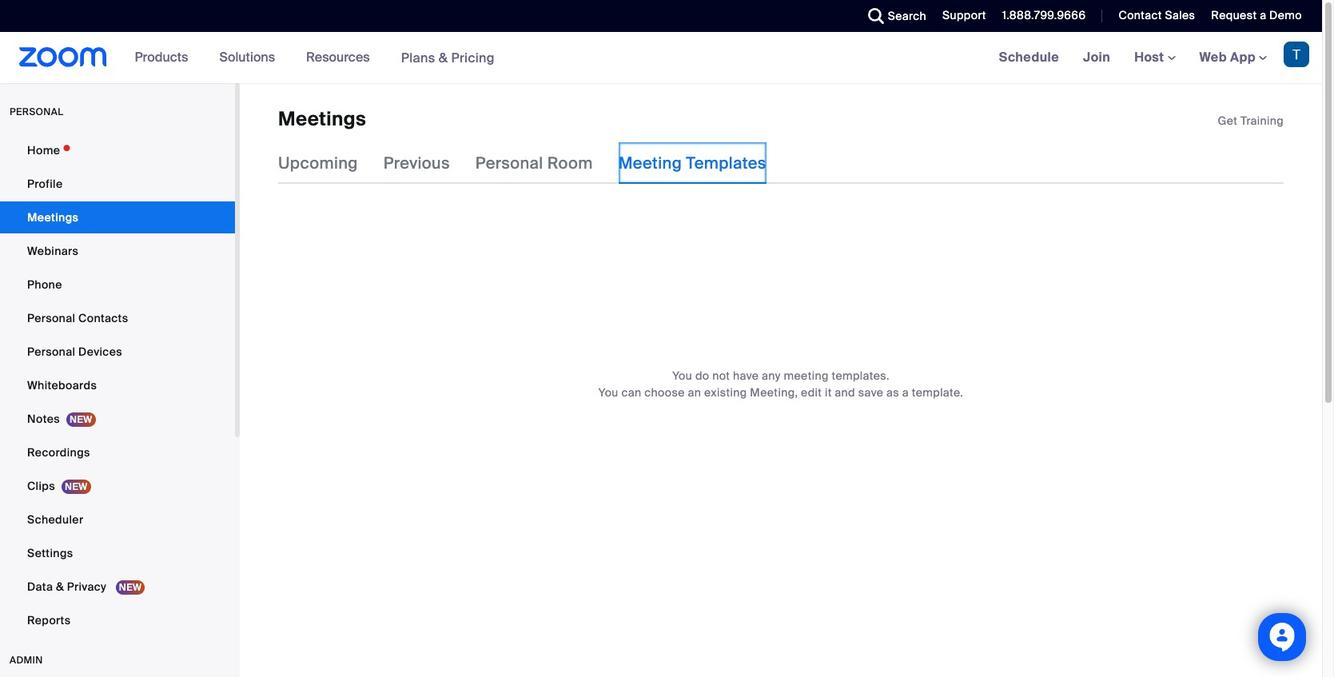 Task type: describe. For each thing, give the bounding box(es) containing it.
recordings
[[27, 445, 90, 460]]

any
[[762, 369, 781, 383]]

templates
[[686, 153, 766, 174]]

0 vertical spatial meetings
[[278, 106, 366, 131]]

clips link
[[0, 470, 235, 502]]

get
[[1218, 114, 1238, 128]]

sales
[[1165, 8, 1195, 22]]

it
[[825, 386, 832, 400]]

home
[[27, 143, 60, 157]]

personal for personal contacts
[[27, 311, 75, 325]]

settings link
[[0, 537, 235, 569]]

save
[[858, 386, 884, 400]]

app
[[1230, 49, 1256, 66]]

personal for personal room
[[475, 153, 543, 174]]

webinars
[[27, 244, 79, 258]]

get training link
[[1218, 114, 1284, 128]]

data
[[27, 580, 53, 594]]

personal devices
[[27, 345, 122, 359]]

notes
[[27, 412, 60, 426]]

meeting
[[618, 153, 682, 174]]

request a demo
[[1211, 8, 1302, 22]]

demo
[[1269, 8, 1302, 22]]

personal menu menu
[[0, 134, 235, 638]]

search
[[888, 9, 926, 23]]

get training
[[1218, 114, 1284, 128]]

profile
[[27, 177, 63, 191]]

room
[[547, 153, 593, 174]]

can
[[621, 386, 641, 400]]

support
[[942, 8, 986, 22]]

contact
[[1119, 8, 1162, 22]]

personal contacts
[[27, 311, 128, 325]]

host button
[[1134, 49, 1175, 66]]

templates.
[[832, 369, 889, 383]]

template.
[[912, 386, 963, 400]]

pricing
[[451, 49, 495, 66]]

products
[[135, 49, 188, 66]]

contact sales
[[1119, 8, 1195, 22]]

tabs of meeting tab list
[[278, 143, 792, 184]]

personal devices link
[[0, 336, 235, 368]]

scheduler
[[27, 512, 83, 527]]

do
[[695, 369, 709, 383]]

1 horizontal spatial a
[[1260, 8, 1266, 22]]

meetings inside meetings link
[[27, 210, 79, 225]]

products button
[[135, 32, 195, 83]]

solutions
[[219, 49, 275, 66]]

whiteboards link
[[0, 369, 235, 401]]

have
[[733, 369, 759, 383]]

personal room
[[475, 153, 593, 174]]

clips
[[27, 479, 55, 493]]

webinars link
[[0, 235, 235, 267]]

zoom logo image
[[19, 47, 107, 67]]

home link
[[0, 134, 235, 166]]

training
[[1241, 114, 1284, 128]]

web app
[[1199, 49, 1256, 66]]

plans
[[401, 49, 435, 66]]



Task type: locate. For each thing, give the bounding box(es) containing it.
0 vertical spatial a
[[1260, 8, 1266, 22]]

data & privacy
[[27, 580, 109, 594]]

personal up whiteboards
[[27, 345, 75, 359]]

resources
[[306, 49, 370, 66]]

1 vertical spatial a
[[902, 386, 909, 400]]

& right plans
[[439, 49, 448, 66]]

0 horizontal spatial a
[[902, 386, 909, 400]]

profile picture image
[[1284, 42, 1309, 67]]

previous
[[384, 153, 450, 174]]

request
[[1211, 8, 1257, 22]]

reports link
[[0, 604, 235, 636]]

1 horizontal spatial meetings
[[278, 106, 366, 131]]

& right data at bottom
[[56, 580, 64, 594]]

0 horizontal spatial &
[[56, 580, 64, 594]]

choose
[[644, 386, 685, 400]]

scheduler link
[[0, 504, 235, 536]]

recordings link
[[0, 436, 235, 468]]

meetings link
[[0, 201, 235, 233]]

1 vertical spatial you
[[599, 386, 618, 400]]

solutions button
[[219, 32, 282, 83]]

& for pricing
[[439, 49, 448, 66]]

contacts
[[78, 311, 128, 325]]

meetings
[[278, 106, 366, 131], [27, 210, 79, 225]]

1 vertical spatial meetings
[[27, 210, 79, 225]]

data & privacy link
[[0, 571, 235, 603]]

meeting templates
[[618, 153, 766, 174]]

personal for personal devices
[[27, 345, 75, 359]]

0 horizontal spatial meetings
[[27, 210, 79, 225]]

plans & pricing
[[401, 49, 495, 66]]

1 horizontal spatial &
[[439, 49, 448, 66]]

privacy
[[67, 580, 106, 594]]

phone link
[[0, 269, 235, 301]]

support link
[[930, 0, 990, 32], [942, 8, 986, 22]]

not
[[712, 369, 730, 383]]

search button
[[856, 0, 930, 32]]

& inside personal menu menu
[[56, 580, 64, 594]]

meetings navigation
[[987, 32, 1322, 84]]

&
[[439, 49, 448, 66], [56, 580, 64, 594]]

1 horizontal spatial you
[[672, 369, 692, 383]]

edit
[[801, 386, 822, 400]]

admin
[[10, 654, 43, 667]]

web app button
[[1199, 49, 1267, 66]]

0 vertical spatial &
[[439, 49, 448, 66]]

schedule link
[[987, 32, 1071, 83]]

meetings up webinars
[[27, 210, 79, 225]]

a inside you do not have any meeting templates. you can choose an existing meeting, edit it and save as a template.
[[902, 386, 909, 400]]

meeting,
[[750, 386, 798, 400]]

0 horizontal spatial you
[[599, 386, 618, 400]]

personal contacts link
[[0, 302, 235, 334]]

web
[[1199, 49, 1227, 66]]

devices
[[78, 345, 122, 359]]

personal left room
[[475, 153, 543, 174]]

banner
[[0, 32, 1322, 84]]

0 vertical spatial personal
[[475, 153, 543, 174]]

meeting
[[784, 369, 829, 383]]

a right as
[[902, 386, 909, 400]]

you left 'do'
[[672, 369, 692, 383]]

personal
[[10, 106, 64, 118]]

an
[[688, 386, 701, 400]]

1 vertical spatial &
[[56, 580, 64, 594]]

upcoming
[[278, 153, 358, 174]]

plans & pricing link
[[401, 49, 495, 66], [401, 49, 495, 66]]

whiteboards
[[27, 378, 97, 392]]

join link
[[1071, 32, 1122, 83]]

reports
[[27, 613, 71, 627]]

& inside product information navigation
[[439, 49, 448, 66]]

2 vertical spatial personal
[[27, 345, 75, 359]]

contact sales link
[[1107, 0, 1199, 32], [1119, 8, 1195, 22]]

1 vertical spatial personal
[[27, 311, 75, 325]]

& for privacy
[[56, 580, 64, 594]]

1.888.799.9666 button
[[990, 0, 1090, 32], [1002, 8, 1086, 22]]

join
[[1083, 49, 1110, 66]]

schedule
[[999, 49, 1059, 66]]

settings
[[27, 546, 73, 560]]

personal down phone
[[27, 311, 75, 325]]

product information navigation
[[123, 32, 507, 84]]

request a demo link
[[1199, 0, 1322, 32], [1211, 8, 1302, 22]]

existing
[[704, 386, 747, 400]]

meetings up upcoming
[[278, 106, 366, 131]]

a
[[1260, 8, 1266, 22], [902, 386, 909, 400]]

phone
[[27, 277, 62, 292]]

as
[[887, 386, 899, 400]]

resources button
[[306, 32, 377, 83]]

you do not have any meeting templates. you can choose an existing meeting, edit it and save as a template.
[[599, 369, 963, 400]]

you left 'can'
[[599, 386, 618, 400]]

banner containing products
[[0, 32, 1322, 84]]

personal inside tabs of meeting tab list
[[475, 153, 543, 174]]

you
[[672, 369, 692, 383], [599, 386, 618, 400]]

personal
[[475, 153, 543, 174], [27, 311, 75, 325], [27, 345, 75, 359]]

a left demo
[[1260, 8, 1266, 22]]

host
[[1134, 49, 1167, 66]]

notes link
[[0, 403, 235, 435]]

1.888.799.9666
[[1002, 8, 1086, 22]]

0 vertical spatial you
[[672, 369, 692, 383]]

profile link
[[0, 168, 235, 200]]

and
[[835, 386, 855, 400]]



Task type: vqa. For each thing, say whether or not it's contained in the screenshot.
&
yes



